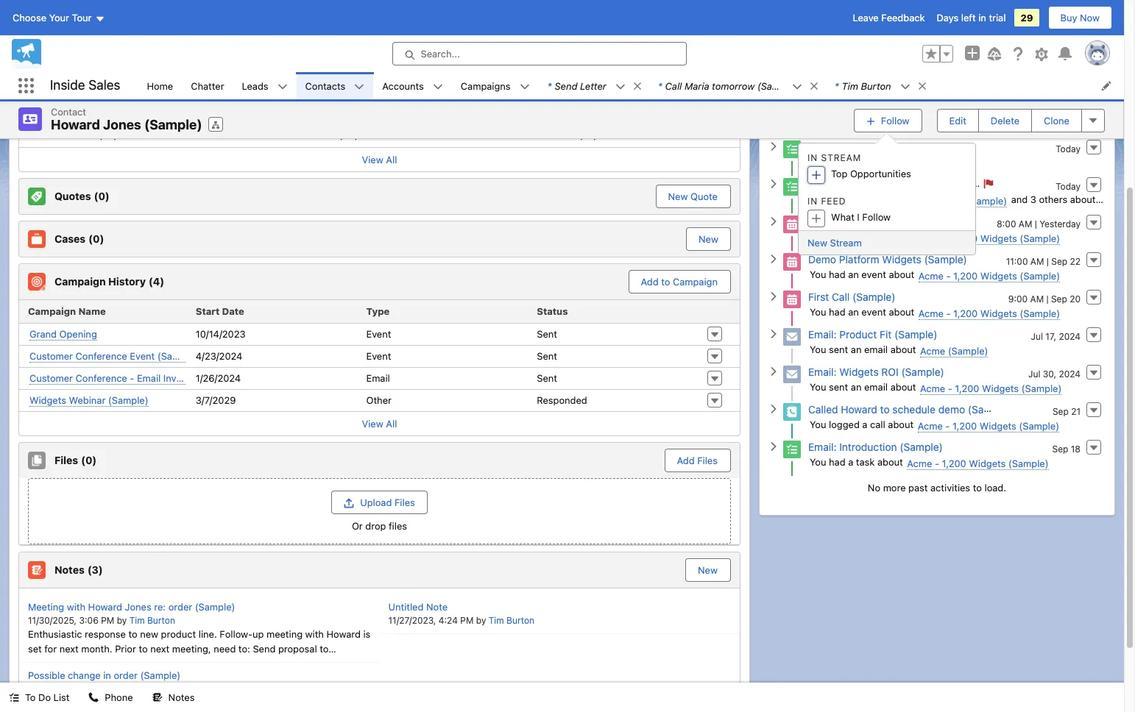 Task type: describe. For each thing, give the bounding box(es) containing it.
(sample) inside list item
[[758, 80, 798, 92]]

close down 'leads' list item
[[268, 129, 293, 140]]

feedback
[[882, 12, 925, 24]]

mid-
[[84, 712, 105, 713]]

no more past activities to load.
[[868, 482, 1007, 494]]

(sample) inside you had a task about acme - 1,200 widgets (sample)
[[1009, 458, 1049, 470]]

follow right i
[[863, 212, 891, 223]]

refresh
[[967, 12, 1001, 24]]

acme - 1,200 widgets (sample) link for called howard to schedule demo (sample)
[[918, 420, 1060, 433]]

negotiation
[[331, 105, 382, 117]]

text default image up won
[[616, 82, 626, 92]]

you for 8:00 am | yesterday
[[810, 231, 827, 243]]

about inside you had a task with leanne tomlin (sample) and 3 others about
[[1071, 193, 1096, 205]]

- up the acme (sample) link
[[947, 308, 951, 319]]

2 task image from the top
[[784, 140, 801, 158]]

* call maria tomorrow (sample)
[[658, 80, 798, 92]]

you for 11:00 am | sep 22
[[810, 268, 827, 280]]

prior
[[115, 643, 136, 655]]

jul 17, 2024
[[1032, 331, 1081, 342]]

team inside meeting with howard jones re: order (sample) 11/30/2025, 3:06 pm by tim burton enthusiastic response to new product line. follow-up meeting with howard is set for next month. prior to next meeting, need to: send proposal to howard's team make adjustments to demo do run through with anne and jason
[[73, 658, 95, 670]]

in for in stream
[[808, 152, 818, 164]]

phone button
[[80, 684, 142, 713]]

2 next from the left
[[150, 643, 170, 655]]

search... button
[[392, 42, 687, 66]]

stage: for acme - 300 widgets (sample)
[[28, 105, 57, 117]]

2024 for email: product fit (sample)
[[1059, 331, 1081, 342]]

close inside $20,000.00 close date:
[[509, 75, 534, 87]]

me
[[28, 712, 42, 713]]

action element
[[702, 300, 740, 324]]

to up call
[[881, 403, 890, 416]]

had inside you had a task with leanne tomlin (sample) and 3 others about
[[829, 193, 846, 205]]

stream for new stream
[[830, 237, 862, 249]]

date
[[222, 306, 244, 317]]

notes for notes
[[168, 692, 195, 704]]

chatter
[[191, 80, 224, 92]]

1 had from the top
[[829, 156, 846, 168]]

email: for email: product fit (sample)
[[809, 328, 837, 341]]

add for (0)
[[677, 455, 695, 467]]

with up you had a task about at right top
[[857, 140, 877, 153]]

july.
[[105, 712, 125, 713]]

stage: for acme - 1,200 widgets (sample)
[[268, 105, 297, 117]]

1 task image from the top
[[784, 66, 801, 84]]

buy now button
[[1049, 6, 1113, 29]]

sep left 20
[[1052, 294, 1068, 305]]

acme - 140 widgets (sample) link
[[270, 39, 404, 51]]

* send letter
[[548, 80, 607, 92]]

acme down demo platform widgets (sample) link
[[919, 270, 944, 282]]

acme - 1,200 widgets (sample) link for demo platform widgets (sample)
[[919, 270, 1061, 282]]

(0) for quotes (0)
[[94, 190, 110, 202]]

to left the load.
[[974, 482, 982, 494]]

leads list item
[[233, 72, 297, 99]]

- down the leanne tomlin (sample) 'link'
[[947, 232, 951, 244]]

event inside 'customer conference event (sample) 4/23/2024'
[[130, 350, 155, 362]]

acme - 120 widgets (sample) link
[[510, 92, 644, 104]]

demo platform widgets (sample) link
[[809, 253, 968, 266]]

tim inside list item
[[842, 80, 859, 92]]

• for expand
[[1005, 12, 1009, 24]]

sep left 22
[[1052, 256, 1068, 267]]

acme left 120 at top
[[510, 92, 535, 103]]

about down on
[[935, 81, 960, 93]]

(sample) inside you logged a call about acme - 1,200 widgets (sample)
[[1020, 420, 1060, 432]]

meeting with howard jones re: order (sample) 11/30/2025, 3:06 pm by tim burton enthusiastic response to new product line. follow-up meeting with howard is set for next month. prior to next meeting, need to: send proposal to howard's team make adjustments to demo do run through with anne and jason
[[28, 601, 371, 684]]

campaign name element
[[19, 300, 190, 324]]

text default image inside to do list button
[[9, 693, 19, 704]]

sync with leanne about conference attendance (sample) link
[[809, 177, 1081, 190]]

with up feed
[[835, 178, 855, 190]]

about down the "follow up with howard (sample)"
[[878, 156, 904, 168]]

high-priority task image
[[984, 179, 994, 189]]

tim inside untitled note 11/27/2023, 4:24 pm by tim burton
[[489, 616, 504, 627]]

notes button
[[143, 684, 204, 713]]

(4)
[[149, 275, 164, 288]]

new quote button
[[657, 185, 730, 207]]

you had an event about acme - 1,200 widgets (sample) for widgets
[[810, 268, 1061, 282]]

date: down 120 at top
[[536, 129, 560, 140]]

task for you had a task about acme - 1,200 widgets (sample)
[[857, 456, 875, 468]]

text default image left the discussion
[[769, 217, 779, 227]]

22
[[1071, 256, 1081, 267]]

follow up with howard on timing (sample)
[[829, 66, 1031, 79]]

demo inside meeting with howard jones re: order (sample) 11/30/2025, 3:06 pm by tim burton enthusiastic response to new product line. follow-up meeting with howard is set for next month. prior to next meeting, need to: send proposal to howard's team make adjustments to demo do run through with anne and jason
[[193, 658, 218, 670]]

10/14/2023
[[196, 329, 246, 340]]

acme - 1,200 widgets (sample) link for discussion (sample)
[[919, 232, 1061, 245]]

widgets inside you logged a call about acme - 1,200 widgets (sample)
[[980, 420, 1017, 432]]

howard down 300
[[51, 117, 100, 133]]

possible
[[28, 670, 65, 682]]

type element
[[361, 300, 531, 324]]

innovative
[[177, 712, 222, 713]]

acme (sample) link
[[921, 345, 989, 358]]

to up anne on the bottom
[[320, 643, 329, 655]]

in for change
[[103, 670, 111, 682]]

- left "200"
[[538, 39, 542, 50]]

month
[[1069, 114, 1099, 126]]

by down edward.
[[70, 712, 81, 713]]

accounts
[[382, 80, 424, 92]]

tomorrow
[[712, 80, 755, 92]]

pm inside meeting with howard jones re: order (sample) 11/30/2025, 3:06 pm by tim burton enthusiastic response to new product line. follow-up meeting with howard is set for next month. prior to next meeting, need to: send proposal to howard's team make adjustments to demo do run through with anne and jason
[[101, 616, 114, 627]]

a for you had a task about acme - 1,200 widgets (sample)
[[849, 456, 854, 468]]

2 list item from the left
[[649, 72, 826, 99]]

this
[[1046, 114, 1066, 126]]

4 task image from the top
[[784, 441, 801, 459]]

up
[[863, 66, 876, 79]]

text default image inside phone button
[[89, 693, 99, 704]]

need
[[214, 643, 236, 655]]

acme down tomlin
[[919, 232, 944, 244]]

pm inside possible change in order (sample) 9/29/2023, 3:05 pm by tim burton talked to edward. might want to up the order. he'll talk to his team and let me know by mid-july. to provide innovative and sustainable solutions tha
[[98, 685, 112, 696]]

customer for customer conference - email invite (sample)
[[29, 372, 73, 384]]

follow button
[[854, 109, 923, 132]]

set
[[28, 643, 42, 655]]

acme left "200"
[[510, 39, 535, 50]]

about up the fit
[[889, 306, 915, 318]]

drop
[[366, 520, 386, 532]]

new button for cases (0)
[[687, 227, 731, 251]]

email for widgets
[[865, 381, 888, 393]]

burton inside list item
[[861, 80, 892, 92]]

an for (sample)
[[849, 231, 859, 243]]

sent for 10/14/2023
[[537, 329, 558, 340]]

2 vertical spatial view all link
[[19, 411, 740, 436]]

acme inside you logged a call about acme - 1,200 widgets (sample)
[[918, 420, 943, 432]]

1 horizontal spatial demo
[[939, 403, 966, 416]]

170
[[64, 39, 80, 50]]

contact image
[[18, 108, 42, 131]]

new quote
[[668, 190, 718, 202]]

0 vertical spatial jones
[[103, 117, 141, 133]]

email: for email: widgets roi (sample)
[[809, 366, 837, 378]]

10/21/2023
[[571, 129, 621, 140]]

* for * tim burton
[[835, 80, 839, 92]]

leanne inside you had a task with leanne tomlin (sample) and 3 others about
[[901, 195, 933, 207]]

date: left 10/24/2023
[[296, 129, 320, 140]]

do inside button
[[38, 692, 51, 704]]

you for 9:00 am | sep 20
[[810, 306, 827, 318]]

leave feedback link
[[853, 12, 925, 24]]

howard up logged
[[841, 403, 878, 416]]

order inside meeting with howard jones re: order (sample) 11/30/2025, 3:06 pm by tim burton enthusiastic response to new product line. follow-up meeting with howard is set for next month. prior to next meeting, need to: send proposal to howard's team make adjustments to demo do run through with anne and jason
[[168, 601, 192, 613]]

contacts list item
[[297, 72, 374, 99]]

amount: inside the closed lost amount:
[[28, 117, 66, 129]]

had for sep 18
[[829, 456, 846, 468]]

untitled
[[389, 601, 424, 613]]

left
[[962, 12, 976, 24]]

call for (sample)
[[832, 291, 850, 303]]

choose your tour button
[[12, 6, 106, 29]]

0 horizontal spatial leanne
[[858, 178, 892, 190]]

1 you from the top
[[810, 81, 827, 93]]

conference for -
[[76, 372, 127, 384]]

upload
[[360, 497, 392, 509]]

text default image up september
[[792, 82, 803, 92]]

with up the upcoming
[[879, 66, 899, 79]]

fit
[[880, 328, 892, 341]]

acme up the acme (sample) link
[[919, 308, 944, 319]]

leads
[[242, 80, 269, 92]]

with down proposal
[[291, 658, 309, 670]]

(sample) inside you had a task with leanne tomlin (sample) and 3 others about
[[967, 195, 1008, 207]]

call for maria
[[666, 80, 682, 92]]

add to campaign button
[[629, 271, 730, 293]]

closed for lost
[[90, 105, 121, 117]]

to inside button
[[25, 692, 36, 704]]

new stream
[[808, 237, 862, 249]]

1 vertical spatial view all link
[[19, 147, 740, 171]]

talked
[[28, 698, 57, 710]]

acme up stage: amount: close date:
[[29, 39, 55, 50]]

- inside the you sent an email about acme - 1,200 widgets (sample)
[[948, 383, 953, 394]]

(sample) inside 'link'
[[124, 92, 165, 103]]

up inside possible change in order (sample) 9/29/2023, 3:05 pm by tim burton talked to edward. might want to up the order. he'll talk to his team and let me know by mid-july. to provide innovative and sustainable solutions tha
[[173, 698, 185, 710]]

acme - 170 widgets (sample)
[[29, 39, 162, 50]]

widgets webinar (sample)
[[29, 394, 149, 406]]

0 horizontal spatial opportunities
[[55, 5, 125, 17]]

by up might
[[114, 685, 124, 696]]

close down campaigns list item
[[509, 129, 534, 140]]

sep 21
[[1053, 406, 1081, 417]]

campaign inside button
[[673, 276, 718, 288]]

close inside $22,500.00 close date:
[[268, 75, 293, 87]]

sep left 18
[[1053, 444, 1069, 455]]

- left 140
[[298, 39, 302, 50]]

anne
[[312, 658, 335, 670]]

email image
[[784, 366, 801, 384]]

add for (4)
[[641, 276, 659, 288]]

name
[[78, 306, 106, 317]]

(sample) inside you sent an email about acme (sample)
[[948, 345, 989, 357]]

| for (sample)
[[1047, 294, 1049, 305]]

event image for discussion
[[784, 216, 801, 233]]

widgets inside "link"
[[29, 394, 66, 406]]

event for call
[[862, 306, 887, 318]]

$6,000.00
[[90, 117, 136, 129]]

acme right leads
[[270, 92, 295, 103]]

new
[[140, 629, 158, 641]]

with up 3:06
[[67, 601, 85, 613]]

email: widgets roi (sample) link
[[809, 366, 945, 378]]

(sample) inside "link"
[[108, 394, 149, 406]]

responded
[[537, 395, 588, 407]]

11:00
[[1007, 256, 1029, 267]]

howard left "is"
[[327, 629, 361, 641]]

and down the he'll
[[224, 712, 241, 713]]

acme - 140 widgets (sample)
[[270, 39, 404, 50]]

text default image left event icon
[[769, 254, 779, 264]]

you have an upcoming task about
[[810, 81, 963, 93]]

to down meeting,
[[181, 658, 190, 670]]

howard down follow button
[[880, 140, 916, 153]]

- left contacts
[[298, 92, 302, 103]]

burton inside possible change in order (sample) 9/29/2023, 3:05 pm by tim burton talked to edward. might want to up the order. he'll talk to his team and let me know by mid-july. to provide innovative and sustainable solutions tha
[[144, 685, 172, 696]]

am for widgets
[[1031, 256, 1045, 267]]

0 vertical spatial view
[[1070, 12, 1092, 24]]

top opportunities
[[832, 168, 912, 180]]

burton inside meeting with howard jones re: order (sample) 11/30/2025, 3:06 pm by tim burton enthusiastic response to new product line. follow-up meeting with howard is set for next month. prior to next meeting, need to: send proposal to howard's team make adjustments to demo do run through with anne and jason
[[147, 616, 175, 627]]

20
[[1070, 294, 1081, 305]]

- left 120 at top
[[538, 92, 542, 103]]

to up know
[[59, 698, 68, 710]]

11/15/2023
[[571, 75, 619, 87]]

feed
[[822, 196, 847, 207]]

upcoming
[[866, 81, 911, 93]]

an right the have
[[853, 81, 864, 93]]

email inside the customer conference - email invite (sample) link
[[137, 372, 161, 384]]

untitled note 11/27/2023, 4:24 pm by tim burton
[[389, 601, 535, 627]]

jul for email: product fit (sample)
[[1032, 331, 1044, 342]]

cases
[[55, 233, 86, 245]]

had for 11:00 am | sep 22
[[829, 268, 846, 280]]

you for jul 17, 2024
[[810, 344, 827, 355]]

sent for widgets
[[829, 381, 849, 393]]

re:
[[154, 601, 166, 613]]

expand all button
[[1012, 6, 1060, 30]]

cases image
[[28, 230, 46, 248]]

about up demo platform widgets (sample)
[[889, 231, 915, 243]]

inside sales
[[50, 78, 120, 93]]

you sent an email about acme - 1,200 widgets (sample)
[[810, 381, 1062, 394]]

burton inside untitled note 11/27/2023, 4:24 pm by tim burton
[[507, 616, 535, 627]]

about down demo platform widgets (sample)
[[889, 268, 915, 280]]

accounts list item
[[374, 72, 452, 99]]

9:00
[[1009, 294, 1028, 305]]

&
[[843, 39, 850, 51]]

1,200 for called howard to schedule demo (sample)
[[953, 420, 978, 432]]

18
[[1072, 444, 1081, 455]]

september
[[793, 114, 845, 126]]

had for 8:00 am | yesterday
[[829, 231, 846, 243]]

you inside you had a task with leanne tomlin (sample) and 3 others about
[[810, 193, 827, 205]]

conference
[[925, 178, 979, 190]]

response
[[85, 629, 126, 641]]

you had an event about acme - 1,200 widgets (sample) for (sample)
[[810, 306, 1061, 319]]

a for you had a task about
[[849, 156, 854, 168]]

an for call
[[849, 306, 859, 318]]

email: for email: introduction (sample)
[[809, 441, 837, 453]]

team inside possible change in order (sample) 9/29/2023, 3:05 pm by tim burton talked to edward. might want to up the order. he'll talk to his team and let me know by mid-july. to provide innovative and sustainable solutions tha
[[301, 698, 324, 710]]

close date: for 120
[[509, 129, 560, 140]]

you logged a call about acme - 1,200 widgets (sample)
[[810, 419, 1060, 432]]

3 list item from the left
[[826, 72, 934, 99]]

sep left 21
[[1053, 406, 1069, 417]]

11/30/2025,
[[28, 616, 77, 627]]

to up prior
[[129, 629, 137, 641]]

email: widgets roi (sample)
[[809, 366, 945, 378]]

task for you had a task about
[[857, 156, 875, 168]]

you for jul 30, 2024
[[810, 381, 827, 393]]

logged
[[829, 419, 860, 431]]

closed for won
[[571, 105, 602, 117]]

acme inside you sent an email about acme (sample)
[[921, 345, 946, 357]]

follow for follow
[[882, 115, 910, 127]]

amount: down "200"
[[509, 64, 546, 75]]

tim burton link right 4:24
[[489, 616, 535, 627]]

2 horizontal spatial up
[[842, 140, 854, 153]]

about inside you logged a call about acme - 1,200 widgets (sample)
[[889, 419, 914, 431]]

edward.
[[71, 698, 107, 710]]

his
[[286, 698, 299, 710]]

grand opening link
[[29, 328, 97, 341]]

task down follow up with howard on timing (sample)
[[913, 81, 932, 93]]

howard left on
[[902, 66, 938, 79]]

campaigns list item
[[452, 72, 539, 99]]

campaign for campaign name
[[28, 306, 76, 317]]

letter
[[580, 80, 607, 92]]

- down 'customer conference event (sample) 4/23/2024'
[[130, 372, 134, 384]]



Task type: vqa. For each thing, say whether or not it's contained in the screenshot.


Task type: locate. For each thing, give the bounding box(es) containing it.
customer for customer conference event (sample) 4/23/2024
[[29, 350, 73, 362]]

0 vertical spatial sent
[[537, 329, 558, 340]]

1 vertical spatial in
[[103, 670, 111, 682]]

task for you had a task with leanne tomlin (sample) and 3 others about
[[857, 193, 875, 205]]

stream for in stream
[[822, 152, 862, 164]]

1 horizontal spatial closed
[[571, 105, 602, 117]]

0 vertical spatial sent
[[829, 344, 849, 355]]

text default image inside 'leads' list item
[[277, 82, 288, 92]]

campaign name
[[28, 306, 106, 317]]

2 closed from the left
[[571, 105, 602, 117]]

to up status element
[[662, 276, 671, 288]]

2 email: from the top
[[809, 366, 837, 378]]

had down introduction
[[829, 456, 846, 468]]

120
[[545, 92, 561, 103]]

0 vertical spatial jul
[[1032, 331, 1044, 342]]

demo down meeting,
[[193, 658, 218, 670]]

1 vertical spatial jones
[[125, 601, 152, 613]]

an inside the you sent an email about acme - 1,200 widgets (sample)
[[851, 381, 862, 393]]

0 horizontal spatial demo
[[193, 658, 218, 670]]

follow down september
[[809, 140, 839, 153]]

is
[[364, 629, 371, 641]]

amount: down 300
[[28, 117, 66, 129]]

0 horizontal spatial email
[[137, 372, 161, 384]]

grand
[[29, 328, 57, 340]]

(sample) inside the you sent an email about acme - 1,200 widgets (sample)
[[1022, 383, 1062, 394]]

roi
[[882, 366, 899, 378]]

to inside possible change in order (sample) 9/29/2023, 3:05 pm by tim burton talked to edward. might want to up the order. he'll talk to his team and let me know by mid-july. to provide innovative and sustainable solutions tha
[[127, 712, 138, 713]]

the
[[187, 698, 202, 710]]

tim inside possible change in order (sample) 9/29/2023, 3:05 pm by tim burton talked to edward. might want to up the order. he'll talk to his team and let me know by mid-july. to provide innovative and sustainable solutions tha
[[127, 685, 142, 696]]

add inside add to campaign button
[[641, 276, 659, 288]]

have
[[829, 81, 850, 93]]

0 vertical spatial conference
[[76, 350, 127, 362]]

stage: down inside
[[28, 105, 57, 117]]

1 event image from the top
[[784, 216, 801, 233]]

1 horizontal spatial *
[[658, 80, 663, 92]]

| left yesterday
[[1035, 218, 1038, 229]]

with
[[879, 66, 899, 79], [857, 140, 877, 153], [835, 178, 855, 190], [878, 193, 897, 205], [67, 601, 85, 613], [305, 629, 324, 641], [291, 658, 309, 670]]

in feed
[[808, 196, 847, 207]]

to inside button
[[662, 276, 671, 288]]

start
[[196, 306, 220, 317]]

start date
[[196, 306, 244, 317]]

up inside meeting with howard jones re: order (sample) 11/30/2025, 3:06 pm by tim burton enthusiastic response to new product line. follow-up meeting with howard is set for next month. prior to next meeting, need to: send proposal to howard's team make adjustments to demo do run through with anne and jason
[[253, 629, 264, 641]]

| left 22
[[1047, 256, 1050, 267]]

you inside you had a task about acme - 1,200 widgets (sample)
[[810, 456, 827, 468]]

1 sent from the top
[[829, 344, 849, 355]]

invite
[[163, 372, 187, 384]]

1 vertical spatial demo
[[193, 658, 218, 670]]

(0)
[[94, 190, 110, 202], [89, 233, 104, 245], [81, 454, 97, 467]]

am for (sample)
[[1031, 294, 1045, 305]]

1 vertical spatial email
[[865, 381, 888, 393]]

4 you from the top
[[810, 231, 827, 243]]

closed down acme - 300 widgets (sample) 'link'
[[90, 105, 121, 117]]

task inside you had a task with leanne tomlin (sample) and 3 others about
[[857, 193, 875, 205]]

sent inside the you sent an email about acme - 1,200 widgets (sample)
[[829, 381, 849, 393]]

month.
[[81, 643, 112, 655]]

files for upload files
[[395, 497, 415, 509]]

acme inside the you sent an email about acme - 1,200 widgets (sample)
[[921, 383, 946, 394]]

email
[[865, 344, 888, 355], [865, 381, 888, 393]]

you had a task with leanne tomlin (sample) and 3 others about
[[810, 193, 1099, 207]]

6 had from the top
[[829, 456, 846, 468]]

(sample) inside possible change in order (sample) 9/29/2023, 3:05 pm by tim burton talked to edward. might want to up the order. he'll talk to his team and let me know by mid-july. to provide innovative and sustainable solutions tha
[[140, 670, 181, 682]]

| left 20
[[1047, 294, 1049, 305]]

acme - 1,200 widgets (sample) link for email: widgets roi (sample)
[[921, 383, 1062, 395]]

2 vertical spatial email:
[[809, 441, 837, 453]]

2 vertical spatial up
[[173, 698, 185, 710]]

quote
[[691, 190, 718, 202]]

1 closed from the left
[[90, 105, 121, 117]]

follow up with howard on timing (sample) link
[[829, 65, 1031, 79]]

1 today from the top
[[1056, 143, 1081, 154]]

or
[[352, 520, 363, 532]]

1 horizontal spatial email
[[366, 373, 390, 384]]

files
[[389, 520, 407, 532]]

1 vertical spatial team
[[301, 698, 324, 710]]

2 vertical spatial |
[[1047, 294, 1049, 305]]

2 vertical spatial event
[[862, 306, 887, 318]]

proposal
[[278, 643, 317, 655]]

an down discussion (sample) link
[[849, 231, 859, 243]]

pm
[[101, 616, 114, 627], [461, 616, 474, 627], [98, 685, 112, 696]]

9/29/2023,
[[28, 685, 74, 696]]

1 view all from the top
[[362, 154, 397, 165]]

with up proposal
[[305, 629, 324, 641]]

0 horizontal spatial in
[[103, 670, 111, 682]]

about
[[935, 81, 960, 93], [878, 156, 904, 168], [895, 178, 922, 190], [1071, 193, 1096, 205], [889, 231, 915, 243], [889, 268, 915, 280], [889, 306, 915, 318], [891, 344, 917, 355], [891, 381, 917, 393], [889, 419, 914, 431], [878, 456, 904, 468]]

0 vertical spatial stream
[[822, 152, 862, 164]]

opportunities image
[[28, 3, 46, 20]]

0 vertical spatial demo
[[939, 403, 966, 416]]

what
[[832, 212, 855, 223]]

2 event from the top
[[862, 268, 887, 280]]

opportunities up acme - 170 widgets (sample)
[[55, 5, 125, 17]]

(sample) inside meeting with howard jones re: order (sample) 11/30/2025, 3:06 pm by tim burton enthusiastic response to new product line. follow-up meeting with howard is set for next month. prior to next meeting, need to: send proposal to howard's team make adjustments to demo do run through with anne and jason
[[195, 601, 235, 613]]

leave feedback
[[853, 12, 925, 24]]

0 horizontal spatial notes
[[55, 564, 85, 577]]

text default image left sync
[[769, 179, 779, 189]]

new inside button
[[668, 190, 688, 202]]

1 vertical spatial event
[[862, 268, 887, 280]]

stage: amount: close date:
[[28, 52, 79, 87]]

cases (0)
[[55, 233, 104, 245]]

2 horizontal spatial files
[[698, 455, 718, 467]]

email inside the you sent an email about acme - 1,200 widgets (sample)
[[865, 381, 888, 393]]

status element
[[531, 300, 702, 324]]

2 sent from the top
[[537, 351, 558, 362]]

jones inside meeting with howard jones re: order (sample) 11/30/2025, 3:06 pm by tim burton enthusiastic response to new product line. follow-up meeting with howard is set for next month. prior to next meeting, need to: send proposal to howard's team make adjustments to demo do run through with anne and jason
[[125, 601, 152, 613]]

(0) for cases (0)
[[89, 233, 104, 245]]

task image left sync
[[784, 178, 801, 196]]

3 email: from the top
[[809, 441, 837, 453]]

2 sent from the top
[[829, 381, 849, 393]]

conference inside 'customer conference event (sample) 4/23/2024'
[[76, 350, 127, 362]]

close date: down 'leads' list item
[[268, 129, 320, 140]]

3 you had an event about acme - 1,200 widgets (sample) from the top
[[810, 306, 1061, 319]]

customer up webinar
[[29, 372, 73, 384]]

0 vertical spatial notes
[[55, 564, 85, 577]]

2 vertical spatial (0)
[[81, 454, 97, 467]]

2 vertical spatial you had an event about acme - 1,200 widgets (sample)
[[810, 306, 1061, 319]]

text default image up 'mid-'
[[89, 693, 99, 704]]

introduction
[[840, 441, 898, 453]]

in down make
[[103, 670, 111, 682]]

trial
[[990, 12, 1006, 24]]

widgets
[[83, 39, 119, 50], [324, 39, 361, 50], [565, 39, 602, 50], [85, 92, 122, 103], [332, 92, 369, 103], [564, 92, 601, 103], [981, 232, 1018, 244], [883, 253, 922, 266], [981, 270, 1018, 282], [981, 308, 1018, 319], [840, 366, 879, 378], [983, 383, 1019, 394], [29, 394, 66, 406], [980, 420, 1017, 432], [970, 458, 1006, 470]]

follow up with howard (sample) link
[[809, 140, 962, 153]]

1 horizontal spatial send
[[555, 80, 578, 92]]

and inside meeting with howard jones re: order (sample) 11/30/2025, 3:06 pm by tim burton enthusiastic response to new product line. follow-up meeting with howard is set for next month. prior to next meeting, need to: send proposal to howard's team make adjustments to demo do run through with anne and jason
[[337, 658, 354, 670]]

list
[[138, 72, 1125, 99]]

had up the what on the right top of the page
[[829, 193, 846, 205]]

conference for event
[[76, 350, 127, 362]]

1 vertical spatial customer
[[29, 372, 73, 384]]

sent up called
[[829, 381, 849, 393]]

- left 170 in the top of the page
[[57, 39, 62, 50]]

jul
[[1032, 331, 1044, 342], [1029, 369, 1041, 380]]

view for the middle the view all link
[[362, 154, 384, 165]]

stage: inside stage: amount: close date:
[[28, 52, 57, 64]]

notes left (3)
[[55, 564, 85, 577]]

acme - 200 widgets (sample) link
[[510, 39, 645, 51]]

1 vertical spatial new button
[[687, 559, 730, 582]]

won
[[605, 105, 625, 117]]

- down the acme (sample) link
[[948, 383, 953, 394]]

and left let
[[326, 698, 343, 710]]

1 vertical spatial to
[[127, 712, 138, 713]]

tim
[[842, 80, 859, 92], [129, 616, 145, 627], [489, 616, 504, 627], [127, 685, 142, 696]]

2 close date: from the left
[[509, 129, 560, 140]]

1 horizontal spatial leanne
[[901, 195, 933, 207]]

0 vertical spatial in
[[979, 12, 987, 24]]

tim burton link up new
[[129, 616, 175, 627]]

call left maria
[[666, 80, 682, 92]]

date: inside $6,000.00 close date:
[[56, 129, 79, 140]]

1 vertical spatial email:
[[809, 366, 837, 378]]

(0) right the quotes
[[94, 190, 110, 202]]

acme left 140
[[270, 39, 295, 50]]

pm right 3:05
[[98, 685, 112, 696]]

1,200 for discussion (sample)
[[954, 232, 978, 244]]

close inside stage: amount: close date:
[[28, 75, 53, 87]]

3 you from the top
[[810, 193, 827, 205]]

meeting
[[28, 601, 64, 613]]

widgets inside 'link'
[[85, 92, 122, 103]]

howard
[[902, 66, 938, 79], [51, 117, 100, 133], [880, 140, 916, 153], [841, 403, 878, 416], [88, 601, 122, 613], [327, 629, 361, 641]]

closed
[[90, 105, 121, 117], [571, 105, 602, 117]]

1 vertical spatial jul
[[1029, 369, 1041, 380]]

0 vertical spatial email
[[865, 344, 888, 355]]

0 vertical spatial team
[[73, 658, 95, 670]]

you inside you sent an email about acme (sample)
[[810, 344, 827, 355]]

overdue
[[853, 39, 893, 51]]

amount:
[[28, 64, 66, 75], [268, 64, 306, 75], [509, 64, 546, 75], [28, 117, 66, 129]]

2 horizontal spatial •
[[1062, 12, 1067, 24]]

tim burton link for for
[[129, 616, 175, 627]]

amount: inside stage: amount: close date:
[[28, 64, 66, 75]]

10/27/2023
[[90, 129, 141, 140]]

1 sent from the top
[[537, 329, 558, 340]]

email: right email image
[[809, 328, 837, 341]]

text default image left 120 at top
[[520, 82, 530, 92]]

tim inside meeting with howard jones re: order (sample) 11/30/2025, 3:06 pm by tim burton enthusiastic response to new product line. follow-up meeting with howard is set for next month. prior to next meeting, need to: send proposal to howard's team make adjustments to demo do run through with anne and jason
[[129, 616, 145, 627]]

order right 're:'
[[168, 601, 192, 613]]

closed down acme - 120 widgets (sample) link
[[571, 105, 602, 117]]

quotes
[[55, 190, 91, 202]]

3 * from the left
[[835, 80, 839, 92]]

• for 2023
[[848, 114, 852, 126]]

4:24
[[439, 616, 458, 627]]

files inside button
[[698, 455, 718, 467]]

send inside list item
[[555, 80, 578, 92]]

notes for notes (3)
[[55, 564, 85, 577]]

email:
[[809, 328, 837, 341], [809, 366, 837, 378], [809, 441, 837, 453]]

team up solutions
[[301, 698, 324, 710]]

0 vertical spatial am
[[1019, 218, 1033, 229]]

jones
[[103, 117, 141, 133], [125, 601, 152, 613]]

customer down grand
[[29, 350, 73, 362]]

0 vertical spatial up
[[842, 140, 854, 153]]

0 vertical spatial event image
[[784, 216, 801, 233]]

1 conference from the top
[[76, 350, 127, 362]]

to up sustainable
[[274, 698, 283, 710]]

- inside you logged a call about acme - 1,200 widgets (sample)
[[946, 420, 951, 432]]

1 horizontal spatial files
[[395, 497, 415, 509]]

text default image left email image
[[769, 329, 779, 340]]

0 vertical spatial (0)
[[94, 190, 110, 202]]

0 vertical spatial order
[[168, 601, 192, 613]]

had up the top
[[829, 156, 846, 168]]

start date element
[[190, 300, 361, 324]]

2 * from the left
[[658, 80, 663, 92]]

customer inside 'customer conference event (sample) 4/23/2024'
[[29, 350, 73, 362]]

1 vertical spatial do
[[38, 692, 51, 704]]

date: inside $22,500.00 close date:
[[296, 75, 320, 87]]

3 event from the top
[[862, 306, 887, 318]]

2 you had an event about acme - 1,200 widgets (sample) from the top
[[810, 268, 1061, 282]]

1 vertical spatial notes
[[168, 692, 195, 704]]

0 vertical spatial opportunities
[[55, 5, 125, 17]]

0 vertical spatial leanne
[[858, 178, 892, 190]]

1 vertical spatial add
[[677, 455, 695, 467]]

1 horizontal spatial opportunities
[[851, 168, 912, 180]]

9:00 am | sep 20
[[1009, 294, 1081, 305]]

new button for notes (3)
[[687, 559, 730, 582]]

event image
[[784, 253, 801, 271]]

0 vertical spatial 2024
[[1059, 331, 1081, 342]]

an for platform
[[849, 268, 859, 280]]

2024 for email: widgets roi (sample)
[[1059, 369, 1081, 380]]

1,200 inside you had a task about acme - 1,200 widgets (sample)
[[942, 458, 967, 470]]

called
[[809, 403, 839, 416]]

send inside meeting with howard jones re: order (sample) 11/30/2025, 3:06 pm by tim burton enthusiastic response to new product line. follow-up meeting with howard is set for next month. prior to next meeting, need to: send proposal to howard's team make adjustments to demo do run through with anne and jason
[[253, 643, 276, 655]]

2024 right 17,
[[1059, 331, 1081, 342]]

text default image inside campaigns list item
[[520, 82, 530, 92]]

burton
[[861, 80, 892, 92], [147, 616, 175, 627], [507, 616, 535, 627], [144, 685, 172, 696]]

text default image inside the contacts list item
[[355, 82, 365, 92]]

(0) for files (0)
[[81, 454, 97, 467]]

email for product
[[865, 344, 888, 355]]

0 vertical spatial event
[[862, 231, 887, 243]]

1 horizontal spatial up
[[253, 629, 264, 641]]

close date: for 1,200
[[268, 129, 320, 140]]

2024 right '30,'
[[1059, 369, 1081, 380]]

2 2024 from the top
[[1059, 369, 1081, 380]]

follow
[[829, 66, 860, 79], [882, 115, 910, 127], [809, 140, 839, 153], [863, 212, 891, 223]]

5 you from the top
[[810, 268, 827, 280]]

event image
[[784, 216, 801, 233], [784, 291, 801, 308]]

4 had from the top
[[829, 268, 846, 280]]

acme up schedule
[[921, 383, 946, 394]]

in up sync
[[808, 152, 818, 164]]

an for widgets
[[851, 381, 862, 393]]

1 horizontal spatial next
[[150, 643, 170, 655]]

2 vertical spatial view
[[362, 418, 384, 430]]

1 list item from the left
[[539, 72, 649, 99]]

notes
[[55, 564, 85, 577], [168, 692, 195, 704]]

0 horizontal spatial add
[[641, 276, 659, 288]]

1,200 for first call (sample)
[[954, 308, 978, 319]]

2 event image from the top
[[784, 291, 801, 308]]

jul for email: widgets roi (sample)
[[1029, 369, 1041, 380]]

upcoming
[[793, 39, 841, 51]]

a inside you had a task with leanne tomlin (sample) and 3 others about
[[849, 193, 854, 205]]

campaigns
[[461, 80, 511, 92]]

an for product
[[851, 344, 862, 355]]

1 vertical spatial sent
[[537, 351, 558, 362]]

run
[[236, 658, 250, 670]]

0 vertical spatial call
[[666, 80, 682, 92]]

files (0)
[[55, 454, 97, 467]]

acme inside you had a task about acme - 1,200 widgets (sample)
[[908, 458, 933, 470]]

text default image inside accounts list item
[[433, 82, 443, 92]]

in inside possible change in order (sample) 9/29/2023, 3:05 pm by tim burton talked to edward. might want to up the order. he'll talk to his team and let me know by mid-july. to provide innovative and sustainable solutions tha
[[103, 670, 111, 682]]

2023
[[855, 114, 880, 126]]

1 horizontal spatial do
[[221, 658, 233, 670]]

sent for product
[[829, 344, 849, 355]]

sent inside you sent an email about acme (sample)
[[829, 344, 849, 355]]

5 had from the top
[[829, 306, 846, 318]]

you for sep 21
[[810, 419, 827, 431]]

a
[[849, 156, 854, 168], [849, 193, 854, 205], [863, 419, 868, 431], [849, 456, 854, 468]]

acme - 1,200 widgets (sample)
[[270, 92, 412, 103]]

acme - 120 widgets (sample)
[[510, 92, 644, 103]]

1 vertical spatial conference
[[76, 372, 127, 384]]

jul left 17,
[[1032, 331, 1044, 342]]

event for 4/23/2024
[[366, 351, 391, 362]]

to up the provide
[[162, 698, 171, 710]]

today for you had a task with
[[1056, 181, 1081, 192]]

opportunities down you had a task about at right top
[[851, 168, 912, 180]]

* for * send letter
[[548, 80, 552, 92]]

order inside possible change in order (sample) 9/29/2023, 3:05 pm by tim burton talked to edward. might want to up the order. he'll talk to his team and let me know by mid-july. to provide innovative and sustainable solutions tha
[[114, 670, 138, 682]]

close inside $6,000.00 close date:
[[28, 129, 53, 140]]

a for you had a task with leanne tomlin (sample) and 3 others about
[[849, 193, 854, 205]]

2 today from the top
[[1056, 181, 1081, 192]]

0 vertical spatial new button
[[687, 227, 731, 251]]

- inside you had a task about acme - 1,200 widgets (sample)
[[935, 458, 940, 470]]

am right 11:00 on the right top of page
[[1031, 256, 1045, 267]]

tim burton link for let
[[127, 685, 172, 696]]

team up change
[[73, 658, 95, 670]]

2 view all from the top
[[362, 418, 397, 430]]

acme up the you sent an email about acme - 1,200 widgets (sample)
[[921, 345, 946, 357]]

1 vertical spatial view all
[[362, 418, 397, 430]]

had for 9:00 am | sep 20
[[829, 306, 846, 318]]

2 you from the top
[[810, 156, 827, 168]]

delete
[[991, 115, 1020, 127]]

email: product fit (sample) link
[[809, 328, 938, 341]]

event for platform
[[862, 268, 887, 280]]

- down demo platform widgets (sample) link
[[947, 270, 951, 282]]

text default image
[[355, 82, 365, 92], [433, 82, 443, 92], [520, 82, 530, 92], [616, 82, 626, 92], [792, 82, 803, 92], [769, 179, 779, 189], [769, 217, 779, 227], [769, 254, 779, 264], [769, 329, 779, 340], [89, 693, 99, 704]]

accounts link
[[374, 72, 433, 99]]

closed won
[[571, 105, 625, 117]]

sales
[[89, 78, 120, 93]]

1 in from the top
[[808, 152, 818, 164]]

2 new button from the top
[[687, 559, 730, 582]]

leanne down sync with leanne about conference attendance (sample)
[[901, 195, 933, 207]]

0 vertical spatial today
[[1056, 143, 1081, 154]]

quotes (0)
[[55, 190, 110, 202]]

upcoming & overdue
[[793, 39, 893, 51]]

10 you from the top
[[810, 456, 827, 468]]

1,200
[[305, 92, 329, 103], [954, 232, 978, 244], [954, 270, 978, 282], [954, 308, 978, 319], [956, 383, 980, 394], [953, 420, 978, 432], [942, 458, 967, 470]]

sent for 1/26/2024
[[537, 373, 558, 384]]

email image
[[784, 328, 801, 346]]

jones left 're:'
[[125, 601, 152, 613]]

0 vertical spatial to
[[25, 692, 36, 704]]

- inside 'link'
[[57, 92, 62, 103]]

2 horizontal spatial *
[[835, 80, 839, 92]]

event image left first
[[784, 291, 801, 308]]

an down email: widgets roi (sample)
[[851, 381, 862, 393]]

you had an event about acme - 1,200 widgets (sample)
[[810, 231, 1061, 244], [810, 268, 1061, 282], [810, 306, 1061, 319]]

stage: for acme - 120 widgets (sample)
[[509, 105, 537, 117]]

2 customer from the top
[[29, 372, 73, 384]]

email inside you sent an email about acme (sample)
[[865, 344, 888, 355]]

follow inside button
[[882, 115, 910, 127]]

today for you had a task about
[[1056, 143, 1081, 154]]

• left 29
[[1005, 12, 1009, 24]]

about inside you had a task about acme - 1,200 widgets (sample)
[[878, 456, 904, 468]]

1 horizontal spatial notes
[[168, 692, 195, 704]]

1 event from the top
[[862, 231, 887, 243]]

2 vertical spatial am
[[1031, 294, 1045, 305]]

about down the fit
[[891, 344, 917, 355]]

list item
[[539, 72, 649, 99], [649, 72, 826, 99], [826, 72, 934, 99]]

now
[[1081, 12, 1100, 24]]

call inside list item
[[666, 80, 682, 92]]

acme up past
[[908, 458, 933, 470]]

follow-
[[220, 629, 253, 641]]

1,200 inside you logged a call about acme - 1,200 widgets (sample)
[[953, 420, 978, 432]]

event for (sample)
[[862, 231, 887, 243]]

0 horizontal spatial call
[[666, 80, 682, 92]]

- left 300
[[57, 92, 62, 103]]

about left conference
[[895, 178, 922, 190]]

i
[[858, 212, 860, 223]]

new button
[[687, 227, 731, 251], [687, 559, 730, 582]]

1 vertical spatial am
[[1031, 256, 1045, 267]]

called howard to schedule demo (sample) link
[[809, 403, 1012, 416]]

1,200 inside the you sent an email about acme - 1,200 widgets (sample)
[[956, 383, 980, 394]]

do down "need"
[[221, 658, 233, 670]]

you had an event about acme - 1,200 widgets (sample) up the acme (sample) link
[[810, 306, 1061, 319]]

1 2024 from the top
[[1059, 331, 1081, 342]]

sync with leanne about conference attendance (sample)
[[809, 178, 1081, 190]]

1 vertical spatial today
[[1056, 181, 1081, 192]]

text default image
[[633, 81, 643, 91], [809, 81, 820, 91], [918, 81, 928, 91], [277, 82, 288, 92], [901, 82, 911, 92], [769, 141, 779, 152], [769, 292, 779, 302], [769, 367, 779, 377], [769, 404, 779, 415], [769, 442, 779, 452], [9, 693, 19, 704], [152, 693, 163, 704]]

2 in from the top
[[808, 196, 818, 207]]

text default image down 'search...'
[[433, 82, 443, 92]]

follow for follow up with howard on timing (sample)
[[829, 66, 860, 79]]

about down the roi
[[891, 381, 917, 393]]

tim up september  •  2023
[[842, 80, 859, 92]]

list containing home
[[138, 72, 1125, 99]]

inside
[[50, 78, 85, 93]]

0 vertical spatial send
[[555, 80, 578, 92]]

0 horizontal spatial files
[[55, 454, 78, 467]]

9 you from the top
[[810, 419, 827, 431]]

0 horizontal spatial team
[[73, 658, 95, 670]]

timing
[[956, 66, 985, 79]]

1 vertical spatial |
[[1047, 256, 1050, 267]]

2 had from the top
[[829, 193, 846, 205]]

email down email: product fit (sample) link on the top of page
[[865, 344, 888, 355]]

days left in trial
[[937, 12, 1006, 24]]

task image
[[784, 66, 801, 84], [784, 140, 801, 158], [784, 178, 801, 196], [784, 441, 801, 459]]

event down type
[[366, 329, 391, 340]]

0 vertical spatial |
[[1035, 218, 1038, 229]]

task image down logged call 'image'
[[784, 441, 801, 459]]

a inside you had a task about acme - 1,200 widgets (sample)
[[849, 456, 854, 468]]

1,200 for demo platform widgets (sample)
[[954, 270, 978, 282]]

event for 10/14/2023
[[366, 329, 391, 340]]

* for * call maria tomorrow (sample)
[[658, 80, 663, 92]]

about down called howard to schedule demo (sample)
[[889, 419, 914, 431]]

with inside you had a task with leanne tomlin (sample) and 3 others about
[[878, 193, 897, 205]]

in right left
[[979, 12, 987, 24]]

acme inside 'link'
[[29, 92, 55, 103]]

leave
[[853, 12, 879, 24]]

0 vertical spatial email:
[[809, 328, 837, 341]]

you for sep 18
[[810, 456, 827, 468]]

by inside untitled note 11/27/2023, 4:24 pm by tim burton
[[476, 616, 486, 627]]

0 horizontal spatial do
[[38, 692, 51, 704]]

21
[[1072, 406, 1081, 417]]

a inside you logged a call about acme - 1,200 widgets (sample)
[[863, 419, 868, 431]]

demo
[[939, 403, 966, 416], [193, 658, 218, 670]]

1 vertical spatial order
[[114, 670, 138, 682]]

0 horizontal spatial close date:
[[268, 129, 320, 140]]

2 email from the top
[[865, 381, 888, 393]]

and inside you had a task with leanne tomlin (sample) and 3 others about
[[1012, 193, 1028, 205]]

event image for first
[[784, 291, 801, 308]]

jul 30, 2024
[[1029, 369, 1081, 380]]

by up response
[[117, 616, 127, 627]]

1 new button from the top
[[687, 227, 731, 251]]

(sample) inside 'customer conference event (sample) 4/23/2024'
[[157, 350, 198, 362]]

about inside sync with leanne about conference attendance (sample) link
[[895, 178, 922, 190]]

do inside meeting with howard jones re: order (sample) 11/30/2025, 3:06 pm by tim burton enthusiastic response to new product line. follow-up meeting with howard is set for next month. prior to next meeting, need to: send proposal to howard's team make adjustments to demo do run through with anne and jason
[[221, 658, 233, 670]]

1 vertical spatial opportunities
[[851, 168, 912, 180]]

1 email from the top
[[865, 344, 888, 355]]

amount: up leads
[[268, 64, 306, 75]]

buy
[[1061, 12, 1078, 24]]

1 next from the left
[[59, 643, 79, 655]]

3:06
[[79, 616, 99, 627]]

3 task image from the top
[[784, 178, 801, 196]]

2 vertical spatial sent
[[537, 373, 558, 384]]

am
[[1019, 218, 1033, 229], [1031, 256, 1045, 267], [1031, 294, 1045, 305]]

closed inside the closed lost amount:
[[90, 105, 121, 117]]

text default image inside notes button
[[152, 693, 163, 704]]

tour
[[72, 12, 92, 24]]

no more past activities to load. status
[[769, 482, 1106, 494]]

about down email: introduction (sample) link
[[878, 456, 904, 468]]

am right 8:00
[[1019, 218, 1033, 229]]

pm right 4:24
[[461, 616, 474, 627]]

(0) right cases
[[89, 233, 104, 245]]

acme down schedule
[[918, 420, 943, 432]]

task inside you had a task about acme - 1,200 widgets (sample)
[[857, 456, 875, 468]]

0 horizontal spatial next
[[59, 643, 79, 655]]

view for the bottommost the view all link
[[362, 418, 384, 430]]

1 horizontal spatial •
[[1005, 12, 1009, 24]]

0 vertical spatial view all link
[[1070, 6, 1106, 30]]

date: inside $20,000.00 close date:
[[536, 75, 560, 87]]

| for widgets
[[1047, 256, 1050, 267]]

widgets inside you had a task about acme - 1,200 widgets (sample)
[[970, 458, 1006, 470]]

1 horizontal spatial close date:
[[509, 129, 560, 140]]

3 had from the top
[[829, 231, 846, 243]]

1 vertical spatial 2024
[[1059, 369, 1081, 380]]

3 sent from the top
[[537, 373, 558, 384]]

first
[[809, 291, 830, 303]]

date: inside stage: amount: close date:
[[56, 75, 79, 87]]

leanne tomlin (sample) link
[[901, 195, 1008, 207]]

an inside you sent an email about acme (sample)
[[851, 344, 862, 355]]

30,
[[1044, 369, 1057, 380]]

files for add files
[[698, 455, 718, 467]]

jones down lost
[[103, 117, 141, 133]]

to down new
[[139, 643, 148, 655]]

about inside you sent an email about acme (sample)
[[891, 344, 917, 355]]

1 vertical spatial in
[[808, 196, 818, 207]]

widgets inside the you sent an email about acme - 1,200 widgets (sample)
[[983, 383, 1019, 394]]

8 you from the top
[[810, 381, 827, 393]]

1 email: from the top
[[809, 328, 837, 341]]

follow for follow up with howard (sample)
[[809, 140, 839, 153]]

6 you from the top
[[810, 306, 827, 318]]

0 vertical spatial do
[[221, 658, 233, 670]]

1,200 for email: widgets roi (sample)
[[956, 383, 980, 394]]

an down "product"
[[851, 344, 862, 355]]

7 you from the top
[[810, 344, 827, 355]]

past
[[909, 482, 928, 494]]

email up other
[[366, 373, 390, 384]]

1 close date: from the left
[[268, 129, 320, 140]]

had down the discussion
[[829, 231, 846, 243]]

2 conference from the top
[[76, 372, 127, 384]]

follow up the have
[[829, 66, 860, 79]]

1 horizontal spatial in
[[979, 12, 987, 24]]

in for left
[[979, 12, 987, 24]]

howard up 3:06
[[88, 601, 122, 613]]

in for in feed
[[808, 196, 818, 207]]

acme - 1,200 widgets (sample) link for first call (sample)
[[919, 308, 1061, 320]]

amount: up inside
[[28, 64, 66, 75]]

1 * from the left
[[548, 80, 552, 92]]

0 vertical spatial in
[[808, 152, 818, 164]]

1 customer from the top
[[29, 350, 73, 362]]

by inside meeting with howard jones re: order (sample) 11/30/2025, 3:06 pm by tim burton enthusiastic response to new product line. follow-up meeting with howard is set for next month. prior to next meeting, need to: send proposal to howard's team make adjustments to demo do run through with anne and jason
[[117, 616, 127, 627]]

tim up new
[[129, 616, 145, 627]]

campaign for campaign history (4)
[[55, 275, 106, 288]]

1 vertical spatial up
[[253, 629, 264, 641]]

0 horizontal spatial to
[[25, 692, 36, 704]]

had inside you had a task about acme - 1,200 widgets (sample)
[[829, 456, 846, 468]]

a for you logged a call about acme - 1,200 widgets (sample)
[[863, 419, 868, 431]]

group
[[923, 45, 954, 63]]

logged call image
[[784, 403, 801, 421]]

type
[[366, 306, 390, 317]]

• left 2023
[[848, 114, 852, 126]]

1 you had an event about acme - 1,200 widgets (sample) from the top
[[810, 231, 1061, 244]]

about inside the you sent an email about acme - 1,200 widgets (sample)
[[891, 381, 917, 393]]

pm inside untitled note 11/27/2023, 4:24 pm by tim burton
[[461, 616, 474, 627]]



